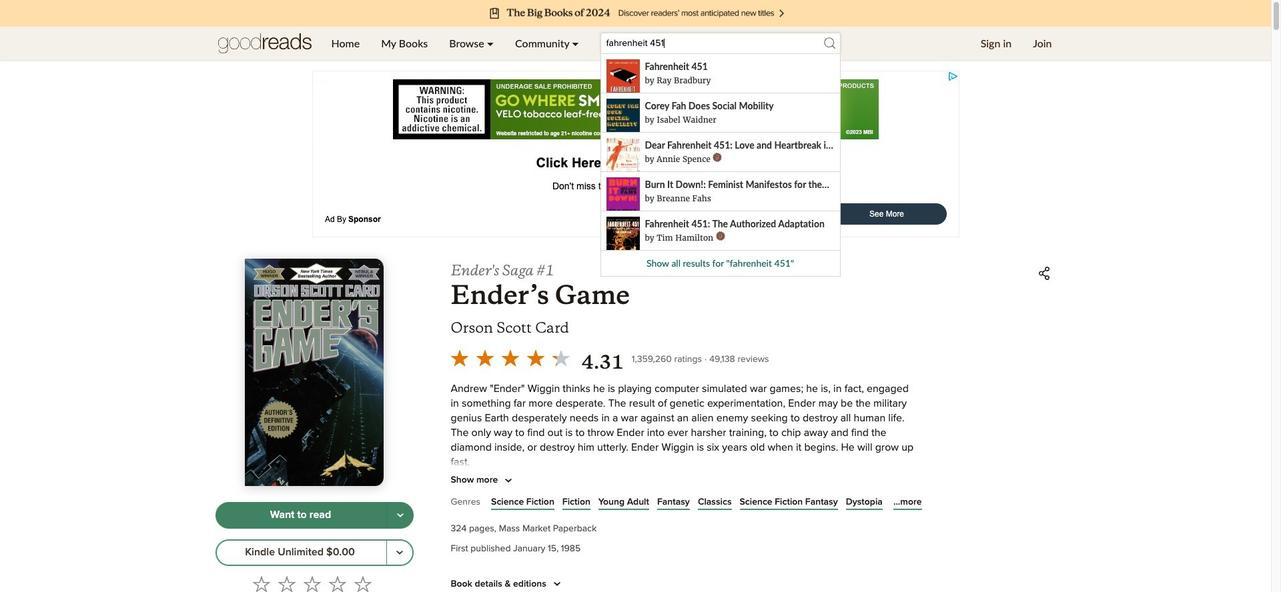 Task type: locate. For each thing, give the bounding box(es) containing it.
advertisement element
[[312, 71, 959, 238]]

Search by book title or ISBN text field
[[600, 33, 841, 54]]

top genres for this book element
[[451, 495, 1056, 515]]

home image
[[218, 27, 311, 60]]

average rating of 4.31 stars. figure
[[447, 346, 632, 375]]

rating 0 out of 5 group
[[249, 572, 376, 593]]

None search field
[[590, 33, 851, 277]]



Task type: vqa. For each thing, say whether or not it's contained in the screenshot.
close
no



Task type: describe. For each thing, give the bounding box(es) containing it.
rate 5 out of 5 image
[[354, 576, 372, 593]]

rate 1 out of 5 image
[[253, 576, 270, 593]]

rating 4.31 out of 5 image
[[447, 346, 574, 371]]

the most anticipated books of 2024 image
[[150, 0, 1121, 27]]

book 1 in the ender's saga series element
[[451, 262, 630, 280]]

rate 4 out of 5 image
[[329, 576, 346, 593]]

rate 3 out of 5 image
[[304, 576, 321, 593]]

list of books element
[[601, 54, 840, 267]]

book title: ender's game element
[[451, 280, 630, 311]]

rate 2 out of 5 image
[[278, 576, 296, 593]]

1,359,260 ratings and 49,138 reviews figure
[[632, 351, 769, 367]]



